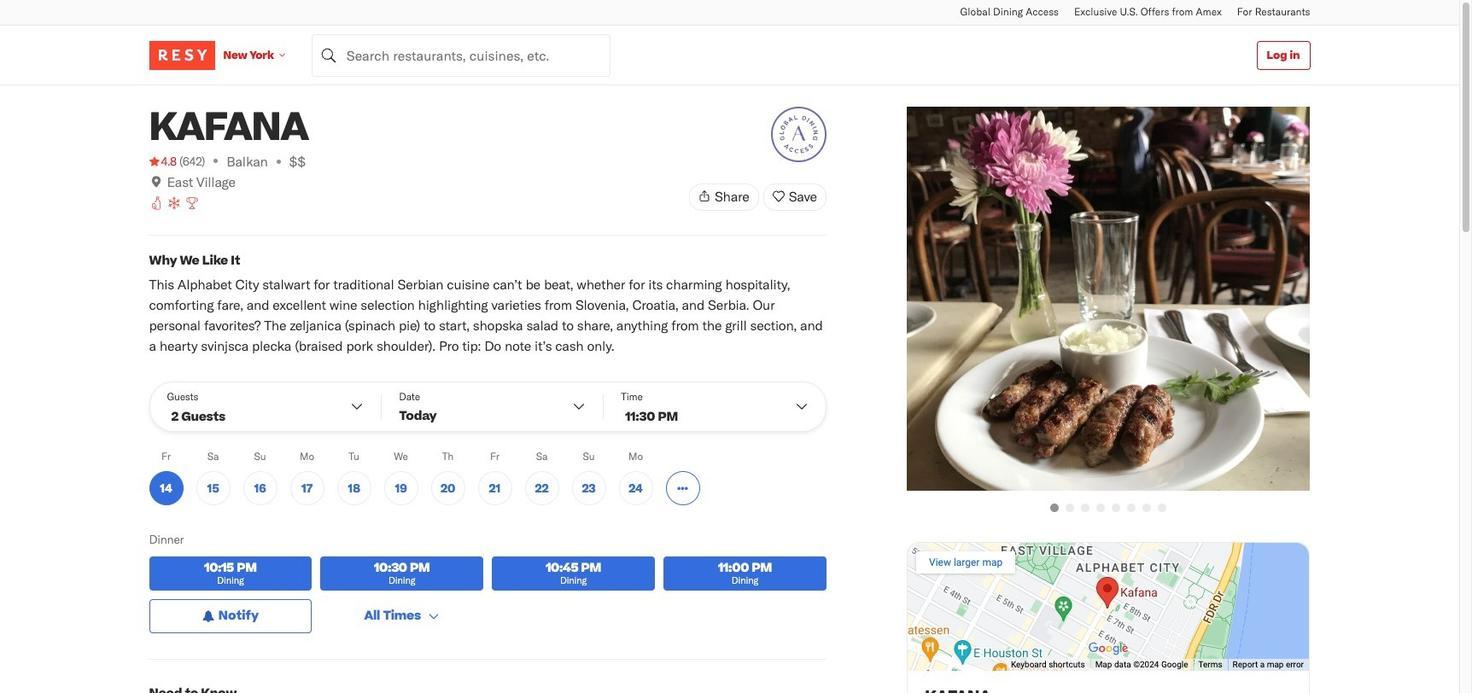 Task type: locate. For each thing, give the bounding box(es) containing it.
Search restaurants, cuisines, etc. text field
[[312, 34, 611, 76]]

4.8 out of 5 stars image
[[149, 153, 177, 170]]

None field
[[312, 34, 611, 76]]



Task type: vqa. For each thing, say whether or not it's contained in the screenshot.
4.8 out of 5 stars icon on the top of the page
yes



